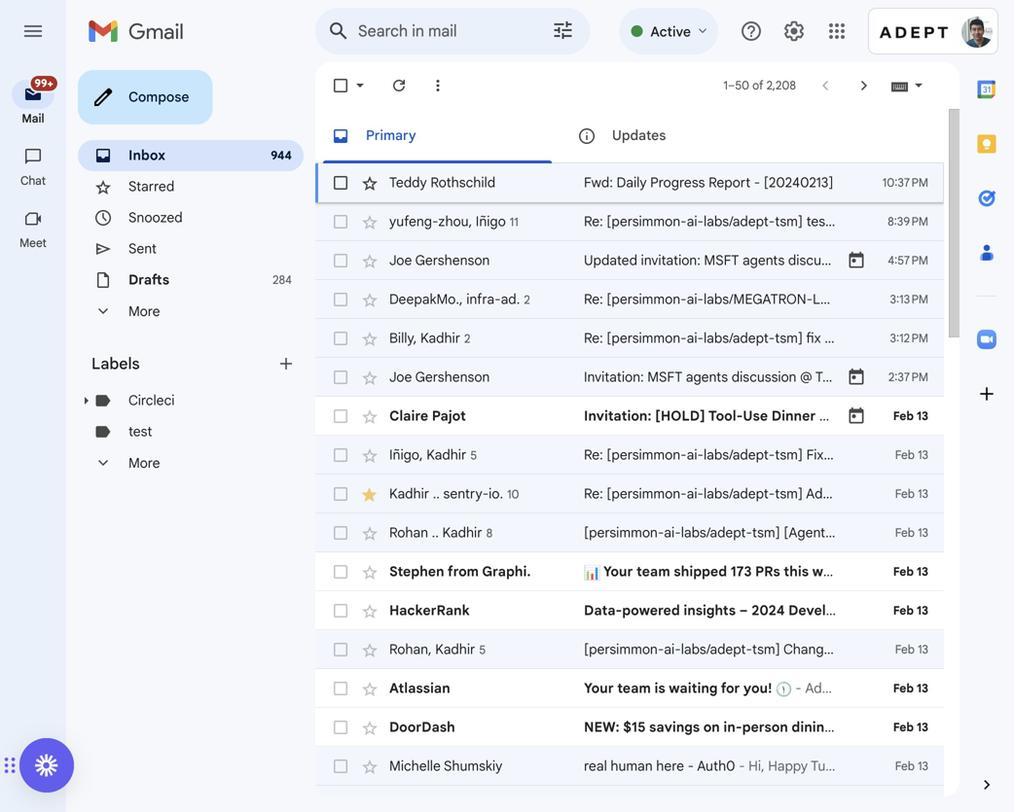Task type: vqa. For each thing, say whether or not it's contained in the screenshot.


Task type: describe. For each thing, give the bounding box(es) containing it.
feb for row containing michelle shumskiy
[[895, 760, 915, 774]]

stephen from graphi.
[[389, 564, 531, 581]]

fwd: daily progress report - [20240213]
[[584, 174, 834, 191]]

feb 13 for row containing stephen from graphi.
[[893, 565, 929, 580]]

13 for row containing hackerrank
[[917, 604, 929, 619]]

new: $15 savings on in-person dining
[[584, 719, 837, 737]]

updated
[[584, 252, 638, 269]]

chat heading
[[0, 173, 66, 189]]

download
[[825, 330, 885, 347]]

1 horizontal spatial msft
[[704, 252, 739, 269]]

5 for iñigo
[[471, 449, 477, 463]]

tools-
[[880, 447, 917, 464]]

graphi.
[[482, 564, 531, 581]]

&
[[851, 564, 861, 581]]

doordash
[[389, 719, 455, 737]]

2,208
[[767, 78, 796, 93]]

Search in mail text field
[[358, 21, 497, 41]]

(pr inside 're: [persimmon-ai-labs/adept-tsm] fix download dom function call (pr' link
[[999, 330, 1014, 347]]

prs
[[756, 564, 780, 581]]

ai- for re: [persimmon-ai-labs/megatron-lm] dynamic priority setting (pr 
[[687, 291, 704, 308]]

joe gershenson for invitation: msft agents discussion @ tue feb 13, 2024 5pm - 5:30pm (
[[389, 369, 490, 386]]

8
[[486, 526, 493, 541]]

[persimmon- for re: [persimmon-ai-labs/adept-tsm] add cancel button and leveraging 
[[607, 486, 687, 503]]

2024 up setting
[[944, 252, 975, 269]]

change
[[784, 642, 832, 659]]

dynamic
[[841, 291, 894, 308]]

[persimmon- for re: [persimmon-ai-labs/megatron-lm] dynamic priority setting (pr 
[[607, 291, 687, 308]]

kadhir for [persimmon-ai-labs/adept-tsm] [agent] add scrollable to elements in 
[[442, 525, 482, 542]]

ai- for re: [persimmon-ai-labs/adept-tsm] add cancel button and leveraging 
[[687, 486, 704, 503]]

13 for row containing atlassian
[[917, 682, 929, 697]]

dinner
[[772, 408, 816, 425]]

18+
[[908, 564, 929, 581]]

add for tsm]
[[806, 486, 831, 503]]

8pm
[[991, 408, 1014, 425]]

[persimmon- inside [persimmon-ai-labs/adept-tsm] change scrolling methodology (pr #1 link
[[584, 642, 664, 659]]

tab list inside main content
[[315, 109, 944, 164]]

skills
[[860, 603, 895, 620]]

updates tab
[[562, 109, 807, 164]]

[hold]
[[655, 408, 706, 425]]

labels
[[92, 354, 140, 374]]

and
[[923, 486, 946, 503]]

row containing stephen from graphi.
[[315, 553, 954, 592]]

for
[[721, 681, 740, 698]]

[persimmon- inside [persimmon-ai-labs/adept-tsm] [agent] add scrollable to elements in "link"
[[584, 525, 664, 542]]

inbox link
[[129, 147, 165, 164]]

- inside invitation: [hold] tool-use dinner @ tue feb 27, 2024 7pm - 8pm link
[[981, 408, 987, 425]]

📊 image
[[584, 565, 600, 581]]

0 horizontal spatial test
[[129, 424, 152, 441]]

–
[[740, 603, 748, 620]]

, down rothschild
[[469, 213, 472, 230]]

ai- inside "link"
[[664, 525, 681, 542]]

rothschild
[[431, 174, 496, 191]]

chat
[[20, 174, 46, 188]]

feb for row containing stephen from graphi.
[[893, 565, 914, 580]]

compose button
[[78, 70, 213, 125]]

0 horizontal spatial report
[[709, 174, 751, 191]]

row containing teddy rothschild
[[315, 164, 944, 203]]

10:37 pm
[[883, 176, 929, 190]]

circleci link
[[129, 392, 175, 409]]

test link
[[129, 424, 152, 441]]

1 vertical spatial tue
[[816, 369, 838, 386]]

173
[[731, 564, 752, 581]]

[agent]
[[784, 525, 831, 542]]

13 for row containing michelle shumskiy
[[918, 760, 929, 774]]

calendar event image for tue
[[847, 251, 866, 271]]

feb for row containing kadhir
[[895, 487, 915, 502]]

record a loom image
[[35, 755, 58, 778]]

invitation: for invitation: msft agents discussion @ tue feb 13, 2024 5pm - 5:30pm (
[[584, 369, 644, 386]]

re: [persimmon-ai-labs/adept-tsm] fix internal-tools-frontend docker
[[584, 447, 1014, 464]]

feb 13 for row containing hackerrank
[[893, 604, 929, 619]]

real human here - auth0 -
[[584, 758, 749, 775]]

tsm] for fix
[[775, 447, 803, 464]]

row containing hackerrank
[[315, 592, 944, 631]]

sentry-
[[443, 486, 489, 503]]

feb for 5th row from the bottom
[[895, 643, 915, 658]]

teddy
[[389, 174, 427, 191]]

5:30pm
[[963, 369, 1010, 386]]

mail
[[22, 111, 44, 126]]

99+
[[35, 77, 54, 90]]

cancel
[[835, 486, 876, 503]]

more for test
[[129, 455, 160, 472]]

feb 13 for row containing iñigo
[[895, 448, 929, 463]]

meet heading
[[0, 236, 66, 251]]

tsm] for test
[[775, 213, 803, 230]]

shumskiy
[[444, 758, 503, 775]]

- inside invitation: msft agents discussion @ tue feb 13, 2024 5pm - 5:30pm ( link
[[953, 369, 959, 386]]

scrolling
[[835, 642, 887, 659]]

row containing billy
[[315, 319, 1014, 358]]

6 row from the top
[[315, 358, 1014, 397]]

tsm] down 'data-powered insights – 2024 developer skills report' link
[[752, 642, 781, 659]]

ai- for re: [persimmon-ai-labs/adept-tsm] fix internal-tools-frontend docker
[[687, 447, 704, 464]]

ai- for re: [persimmon-ai-labs/adept-tsm] test (pr #1328)
[[687, 213, 704, 230]]

$15
[[623, 719, 646, 737]]

3 row from the top
[[315, 241, 1014, 280]]

billy
[[389, 330, 414, 347]]

rohan .. kadhir 8
[[389, 525, 493, 542]]

mail heading
[[0, 111, 66, 127]]

waiting
[[669, 681, 718, 698]]

labels heading
[[92, 354, 276, 374]]

data-
[[584, 603, 622, 620]]

labs/adept- inside "link"
[[681, 525, 752, 542]]

more for starred
[[129, 303, 160, 320]]

.. for rohan
[[432, 525, 439, 542]]

kadhir for [persimmon-ai-labs/adept-tsm] change scrolling methodology (pr #1
[[435, 641, 475, 658]]

1 horizontal spatial 13,
[[925, 252, 940, 269]]

docker
[[973, 447, 1014, 464]]

tool-
[[709, 408, 743, 425]]

labs/adept- for fix
[[704, 330, 775, 347]]

5 for rohan
[[479, 643, 486, 658]]

labs/adept- down 'insights'
[[681, 642, 752, 659]]

select input tool image
[[913, 78, 925, 93]]

944
[[271, 148, 292, 163]]

navigation containing mail
[[0, 62, 68, 813]]

1 vertical spatial report
[[898, 603, 944, 620]]

1 horizontal spatial tab list
[[960, 62, 1014, 743]]

tsm] for add
[[775, 486, 803, 503]]

week
[[813, 564, 847, 581]]

calendar event image
[[847, 407, 866, 426]]

invitation: for invitation: [hold] tool-use dinner @ tue feb 27, 2024 7pm - 8pm
[[584, 408, 652, 425]]

human
[[611, 758, 653, 775]]

re: [persimmon-ai-labs/adept-tsm] fix download dom function call (pr link
[[584, 329, 1014, 349]]

(pr inside [persimmon-ai-labs/adept-tsm] change scrolling methodology (pr #1 link
[[976, 642, 997, 659]]

13 for 5th row from the bottom
[[918, 643, 929, 658]]

0 vertical spatial discussion
[[788, 252, 853, 269]]

inbox
[[129, 147, 165, 164]]

powered
[[622, 603, 680, 620]]

claire pajot
[[389, 408, 466, 425]]

call
[[974, 330, 995, 347]]

2024 right 27,
[[912, 408, 945, 425]]

13 row from the top
[[315, 631, 1014, 670]]

from
[[448, 564, 479, 581]]

re: for re: [persimmon-ai-labs/adept-tsm] fix download dom function call (pr
[[584, 330, 603, 347]]

re: [persimmon-ai-labs/adept-tsm] fix internal-tools-frontend docker link
[[584, 446, 1014, 465]]

starred link
[[129, 178, 175, 195]]

, for iñigo
[[420, 447, 423, 464]]

joe for updated invitation: msft agents discussion @ tue feb 13, 2024 5pm -
[[389, 252, 412, 269]]

is
[[655, 681, 666, 698]]

leveraging
[[950, 486, 1014, 503]]

[persimmon-ai-labs/adept-tsm] change scrolling methodology (pr #1 link
[[584, 641, 1014, 660]]

tsm] for fix
[[775, 330, 803, 347]]

labs/adept- for fix
[[704, 447, 775, 464]]

tue for dinner
[[835, 408, 859, 425]]

fix
[[807, 447, 824, 464]]

developer
[[789, 603, 857, 620]]

re: [persimmon-ai-labs/adept-tsm] add cancel button and leveraging link
[[584, 485, 1014, 504]]

#1
[[1001, 642, 1014, 659]]

yufeng-
[[389, 213, 439, 230]]

pajot
[[432, 408, 466, 425]]

13 for row containing iñigo
[[918, 448, 929, 463]]

fwd:
[[584, 174, 613, 191]]

re: [persimmon-ai-labs/adept-tsm] test (pr #1328)
[[584, 213, 900, 230]]

, for rohan
[[428, 641, 432, 658]]

billy , kadhir 2
[[389, 330, 471, 347]]

feb for tenth row
[[895, 526, 915, 541]]

primary tab
[[315, 109, 560, 164]]

re: [persimmon-ai-labs/megatron-lm] dynamic priority setting (pr link
[[584, 290, 1014, 310]]

setting
[[945, 291, 988, 308]]

, for billy
[[414, 330, 417, 347]]

main menu image
[[21, 19, 45, 43]]

13 for row containing kadhir
[[918, 487, 929, 502]]

older image
[[855, 76, 874, 95]]



Task type: locate. For each thing, give the bounding box(es) containing it.
labs/megatron-
[[704, 291, 813, 308]]

more button
[[78, 296, 304, 327], [78, 448, 304, 479]]

re: [persimmon-ai-labs/adept-tsm] fix download dom function call (pr
[[584, 330, 1014, 347]]

1 more button from the top
[[78, 296, 304, 327]]

settings image
[[783, 19, 806, 43]]

-
[[754, 174, 761, 191], [1009, 252, 1014, 269], [953, 369, 959, 386], [981, 408, 987, 425], [792, 681, 805, 698], [688, 758, 694, 775], [739, 758, 745, 775]]

5pm
[[979, 252, 1006, 269], [922, 369, 949, 386]]

1 more from the top
[[129, 303, 160, 320]]

team left the is
[[617, 681, 651, 698]]

re: for re: [persimmon-ai-labs/megatron-lm] dynamic priority setting (pr 
[[584, 291, 603, 308]]

row containing kadhir
[[315, 475, 1014, 514]]

this
[[784, 564, 809, 581]]

1 vertical spatial agents
[[686, 369, 728, 386]]

[persimmon- for re: [persimmon-ai-labs/adept-tsm] fix download dom function call (pr
[[607, 330, 687, 347]]

27,
[[890, 408, 908, 425]]

main content
[[315, 109, 1014, 813]]

1 rohan from the top
[[389, 525, 428, 542]]

0 vertical spatial 2
[[524, 293, 530, 307]]

1 vertical spatial gershenson
[[415, 369, 490, 386]]

gershenson up pajot on the bottom left of page
[[415, 369, 490, 386]]

in
[[1001, 525, 1012, 542]]

kadhir left the '8'
[[442, 525, 482, 542]]

, for deepakmo.
[[460, 291, 463, 308]]

10 row from the top
[[315, 514, 1014, 553]]

1 vertical spatial more
[[129, 455, 160, 472]]

labs/adept- down the re: [persimmon-ai-labs/adept-tsm] fix internal-tools-frontend docker link
[[704, 486, 775, 503]]

more button down the test link
[[78, 448, 304, 479]]

1
[[724, 78, 728, 93]]

row containing iñigo
[[315, 436, 1014, 475]]

teddy rothschild
[[389, 174, 496, 191]]

kadhir down pajot on the bottom left of page
[[427, 447, 467, 464]]

1 horizontal spatial 5pm
[[979, 252, 1006, 269]]

re: inside re: [persimmon-ai-labs/megatron-lm] dynamic priority setting (pr link
[[584, 291, 603, 308]]

calendar event image for feb
[[847, 368, 866, 387]]

(
[[1013, 369, 1014, 386]]

saved
[[864, 564, 904, 581]]

invitation:
[[584, 369, 644, 386], [584, 408, 652, 425]]

1 invitation: from the top
[[584, 369, 644, 386]]

kadhir down hackerrank
[[435, 641, 475, 658]]

claire
[[389, 408, 428, 425]]

9 row from the top
[[315, 475, 1014, 514]]

None checkbox
[[331, 76, 350, 95], [331, 173, 350, 193], [331, 251, 350, 271], [331, 290, 350, 310], [331, 407, 350, 426], [331, 446, 350, 465], [331, 524, 350, 543], [331, 563, 350, 582], [331, 641, 350, 660], [331, 718, 350, 738], [331, 757, 350, 777], [331, 796, 350, 813], [331, 76, 350, 95], [331, 173, 350, 193], [331, 251, 350, 271], [331, 290, 350, 310], [331, 407, 350, 426], [331, 446, 350, 465], [331, 524, 350, 543], [331, 563, 350, 582], [331, 641, 350, 660], [331, 718, 350, 738], [331, 757, 350, 777], [331, 796, 350, 813]]

infra-
[[467, 291, 501, 308]]

1 row from the top
[[315, 164, 944, 203]]

add inside "link"
[[834, 525, 859, 542]]

0 vertical spatial calendar event image
[[847, 251, 866, 271]]

tsm] left fix
[[775, 330, 803, 347]]

report up the re: [persimmon-ai-labs/adept-tsm] test (pr #1328) at the top right of the page
[[709, 174, 751, 191]]

0 horizontal spatial @
[[800, 369, 813, 386]]

labs/adept- down labs/megatron-
[[704, 330, 775, 347]]

3 re: from the top
[[584, 330, 603, 347]]

hackerrank
[[389, 603, 470, 620]]

1 horizontal spatial report
[[898, 603, 944, 620]]

joe down yufeng-
[[389, 252, 412, 269]]

add right "[agent]"
[[834, 525, 859, 542]]

re: for re: [persimmon-ai-labs/adept-tsm] test (pr #1328)
[[584, 213, 603, 230]]

0 horizontal spatial tab list
[[315, 109, 944, 164]]

1 vertical spatial 2
[[464, 332, 471, 346]]

calendar event image
[[847, 251, 866, 271], [847, 368, 866, 387]]

1 vertical spatial joe
[[389, 369, 412, 386]]

2 more from the top
[[129, 455, 160, 472]]

- inside the fwd: daily progress report - [20240213] link
[[754, 174, 761, 191]]

@ for dinner
[[820, 408, 832, 425]]

2 down deepakmo. , infra-ad. 2 at the top
[[464, 332, 471, 346]]

labs/adept- for test
[[704, 213, 775, 230]]

2 row from the top
[[315, 203, 944, 241]]

13, up priority
[[925, 252, 940, 269]]

2024 down dom at the top
[[887, 369, 919, 386]]

gershenson for updated
[[415, 252, 490, 269]]

joe gershenson
[[389, 252, 490, 269], [389, 369, 490, 386]]

[persimmon- for re: [persimmon-ai-labs/adept-tsm] fix internal-tools-frontend docker
[[607, 447, 687, 464]]

5pm up setting
[[979, 252, 1006, 269]]

re: inside the re: [persimmon-ai-labs/adept-tsm] add cancel button and leveraging link
[[584, 486, 603, 503]]

row containing claire pajot
[[315, 397, 1014, 436]]

use
[[743, 408, 768, 425]]

joe gershenson up deepakmo. on the left top
[[389, 252, 490, 269]]

2 calendar event image from the top
[[847, 368, 866, 387]]

elements
[[941, 525, 998, 542]]

- inside updated invitation: msft agents discussion @ tue feb 13, 2024 5pm - link
[[1009, 252, 1014, 269]]

2 vertical spatial tue
[[835, 408, 859, 425]]

kadhir .. sentry-io. 10
[[389, 486, 519, 503]]

move image
[[10, 755, 17, 778]]

5 up sentry-
[[471, 449, 477, 463]]

4:57 pm
[[888, 254, 929, 268]]

search in mail image
[[321, 14, 356, 49]]

1 vertical spatial msft
[[648, 369, 683, 386]]

15 row from the top
[[315, 709, 944, 748]]

,
[[469, 213, 472, 230], [460, 291, 463, 308], [414, 330, 417, 347], [420, 447, 423, 464], [428, 641, 432, 658]]

17 row from the top
[[315, 787, 944, 813]]

0 horizontal spatial 2
[[464, 332, 471, 346]]

fix
[[806, 330, 821, 347]]

more down drafts
[[129, 303, 160, 320]]

@ up dynamic
[[857, 252, 869, 269]]

re: for re: [persimmon-ai-labs/adept-tsm] fix internal-tools-frontend docker
[[584, 447, 603, 464]]

team up powered
[[637, 564, 670, 581]]

13 for tenth row
[[918, 526, 929, 541]]

2 horizontal spatial @
[[857, 252, 869, 269]]

12 row from the top
[[315, 592, 944, 631]]

feb 13 for row containing michelle shumskiy
[[895, 760, 929, 774]]

0 vertical spatial agents
[[743, 252, 785, 269]]

16 row from the top
[[315, 748, 944, 787]]

13, left 2:37 pm
[[868, 369, 884, 386]]

calendar event image up dynamic
[[847, 251, 866, 271]]

2 inside deepakmo. , infra-ad. 2
[[524, 293, 530, 307]]

.. up stephen
[[432, 525, 439, 542]]

0 vertical spatial tue
[[872, 252, 895, 269]]

tsm] down [20240213]
[[775, 213, 803, 230]]

(pr left #1
[[976, 642, 997, 659]]

1 vertical spatial 13,
[[868, 369, 884, 386]]

tab list containing primary
[[315, 109, 944, 164]]

kadhir for re: [persimmon-ai-labs/adept-tsm] fix download dom function call (pr
[[421, 330, 461, 347]]

0 vertical spatial team
[[637, 564, 670, 581]]

(pr inside re: [persimmon-ai-labs/megatron-lm] dynamic priority setting (pr link
[[991, 291, 1013, 308]]

[persimmon-ai-labs/adept-tsm] [agent] add scrollable to elements in link
[[584, 524, 1014, 543]]

1 joe gershenson from the top
[[389, 252, 490, 269]]

move image
[[3, 755, 10, 778]]

gershenson down zhou
[[415, 252, 490, 269]]

circleci
[[129, 392, 175, 409]]

methodology
[[891, 642, 973, 659]]

4 re: from the top
[[584, 447, 603, 464]]

tue
[[872, 252, 895, 269], [816, 369, 838, 386], [835, 408, 859, 425]]

2 inside billy , kadhir 2
[[464, 332, 471, 346]]

of
[[753, 78, 764, 93]]

284
[[273, 273, 292, 288]]

0 vertical spatial 13,
[[925, 252, 940, 269]]

11
[[510, 215, 519, 230]]

.. for kadhir
[[433, 486, 440, 503]]

feb for row containing atlassian
[[893, 682, 914, 697]]

(pr right call
[[999, 330, 1014, 347]]

0 vertical spatial report
[[709, 174, 751, 191]]

re: inside re: [persimmon-ai-labs/adept-tsm] test (pr #1328) link
[[584, 213, 603, 230]]

[persimmon- for re: [persimmon-ai-labs/adept-tsm] test (pr #1328)
[[607, 213, 687, 230]]

2 re: from the top
[[584, 291, 603, 308]]

0 vertical spatial your
[[603, 564, 633, 581]]

rohan for ..
[[389, 525, 428, 542]]

invitation: inside invitation: [hold] tool-use dinner @ tue feb 27, 2024 7pm - 8pm link
[[584, 408, 652, 425]]

tue down the #1328)
[[872, 252, 895, 269]]

14 row from the top
[[315, 670, 944, 709]]

ad.
[[501, 291, 520, 308]]

io.
[[489, 486, 503, 503]]

0 vertical spatial more button
[[78, 296, 304, 327]]

rohan
[[389, 525, 428, 542], [389, 641, 428, 658]]

5 down stephen from graphi.
[[479, 643, 486, 658]]

progress
[[650, 174, 705, 191]]

re: [persimmon-ai-labs/adept-tsm] add cancel button and leveraging 
[[584, 486, 1014, 503]]

5 re: from the top
[[584, 486, 603, 503]]

deepakmo.
[[389, 291, 460, 308]]

feb for row containing iñigo
[[895, 448, 915, 463]]

1 50 of 2,208
[[724, 78, 796, 93]]

calendar event image up calendar event icon
[[847, 368, 866, 387]]

more button for test
[[78, 448, 304, 479]]

1 horizontal spatial add
[[834, 525, 859, 542]]

0 vertical spatial test
[[807, 213, 831, 230]]

more button for starred
[[78, 296, 304, 327]]

2 joe gershenson from the top
[[389, 369, 490, 386]]

mon, feb 12, 2024, 8:40 pm element
[[895, 796, 929, 813]]

dining
[[792, 719, 833, 737]]

row containing atlassian
[[315, 670, 944, 709]]

rohan up the atlassian
[[389, 641, 428, 658]]

1 vertical spatial calendar event image
[[847, 368, 866, 387]]

@ left calendar event icon
[[820, 408, 832, 425]]

0 horizontal spatial msft
[[648, 369, 683, 386]]

more down the test link
[[129, 455, 160, 472]]

2 gershenson from the top
[[415, 369, 490, 386]]

updated invitation: msft agents discussion @ tue feb 13, 2024 5pm -
[[584, 252, 1014, 269]]

Search in mail search field
[[315, 8, 590, 55]]

agents up tool-
[[686, 369, 728, 386]]

1 vertical spatial iñigo
[[389, 447, 420, 464]]

report
[[709, 174, 751, 191], [898, 603, 944, 620]]

refresh image
[[389, 76, 409, 95]]

(pr inside re: [persimmon-ai-labs/adept-tsm] test (pr #1328) link
[[834, 213, 855, 230]]

feb 13 for row containing doordash
[[893, 721, 929, 736]]

row containing yufeng-zhou
[[315, 203, 944, 241]]

1 vertical spatial more button
[[78, 448, 304, 479]]

ai- for re: [persimmon-ai-labs/adept-tsm] fix download dom function call (pr
[[687, 330, 704, 347]]

msft
[[704, 252, 739, 269], [648, 369, 683, 386]]

rohan for ,
[[389, 641, 428, 658]]

1 vertical spatial 5pm
[[922, 369, 949, 386]]

.. left sentry-
[[433, 486, 440, 503]]

your for your team is waiting for you!
[[584, 681, 614, 698]]

joe gershenson up pajot on the bottom left of page
[[389, 369, 490, 386]]

iñigo , kadhir 5
[[389, 447, 477, 464]]

1 gershenson from the top
[[415, 252, 490, 269]]

feb 13 for row containing atlassian
[[893, 682, 929, 697]]

your team shipped 173 prs this week  & saved 18+ hrs link
[[584, 563, 954, 582]]

tsm] inside "link"
[[752, 525, 781, 542]]

more button down drafts link
[[78, 296, 304, 327]]

4 row from the top
[[315, 280, 1014, 319]]

🕦 image
[[776, 682, 792, 698]]

1 horizontal spatial test
[[807, 213, 831, 230]]

1 vertical spatial joe gershenson
[[389, 369, 490, 386]]

5 inside iñigo , kadhir 5
[[471, 449, 477, 463]]

0 vertical spatial invitation:
[[584, 369, 644, 386]]

report down 18+
[[898, 603, 944, 620]]

advanced search options image
[[544, 11, 583, 50]]

row containing deepakmo.
[[315, 280, 1014, 319]]

team for is
[[617, 681, 651, 698]]

labs/adept- down the fwd: daily progress report - [20240213] link
[[704, 213, 775, 230]]

1 vertical spatial discussion
[[732, 369, 797, 386]]

1 vertical spatial test
[[129, 424, 152, 441]]

[persimmon- inside the re: [persimmon-ai-labs/adept-tsm] add cancel button and leveraging link
[[607, 486, 687, 503]]

re: inside the re: [persimmon-ai-labs/adept-tsm] fix internal-tools-frontend docker link
[[584, 447, 603, 464]]

tsm] left "fix"
[[775, 447, 803, 464]]

tsm] down the re: [persimmon-ai-labs/adept-tsm] fix internal-tools-frontend docker link
[[775, 486, 803, 503]]

snoozed link
[[129, 209, 183, 226]]

your team shipped 173 prs this week  & saved 18+ hrs
[[600, 564, 954, 581]]

iñigo left 11
[[476, 213, 506, 230]]

kadhir down iñigo , kadhir 5
[[389, 486, 429, 503]]

11 row from the top
[[315, 553, 954, 592]]

0 vertical spatial ..
[[433, 486, 440, 503]]

0 vertical spatial gershenson
[[415, 252, 490, 269]]

main content containing primary
[[315, 109, 1014, 813]]

labs/adept- up shipped
[[681, 525, 752, 542]]

0 vertical spatial more
[[129, 303, 160, 320]]

rohan , kadhir 5
[[389, 641, 486, 658]]

tab list
[[960, 62, 1014, 743], [315, 109, 944, 164]]

0 vertical spatial add
[[806, 486, 831, 503]]

1 vertical spatial your
[[584, 681, 614, 698]]

0 horizontal spatial add
[[806, 486, 831, 503]]

discussion up the 'use'
[[732, 369, 797, 386]]

row
[[315, 164, 944, 203], [315, 203, 944, 241], [315, 241, 1014, 280], [315, 280, 1014, 319], [315, 319, 1014, 358], [315, 358, 1014, 397], [315, 397, 1014, 436], [315, 436, 1014, 475], [315, 475, 1014, 514], [315, 514, 1014, 553], [315, 553, 954, 592], [315, 592, 944, 631], [315, 631, 1014, 670], [315, 670, 944, 709], [315, 709, 944, 748], [315, 748, 944, 787], [315, 787, 944, 813]]

1 horizontal spatial 5
[[479, 643, 486, 658]]

internal-
[[828, 447, 880, 464]]

0 vertical spatial iñigo
[[476, 213, 506, 230]]

drafts link
[[129, 272, 170, 289]]

1 vertical spatial ..
[[432, 525, 439, 542]]

invitation: inside invitation: msft agents discussion @ tue feb 13, 2024 5pm - 5:30pm ( link
[[584, 369, 644, 386]]

0 vertical spatial joe
[[389, 252, 412, 269]]

more email options image
[[428, 76, 448, 95]]

feb 13 for 5th row from the bottom
[[895, 643, 929, 658]]

0 horizontal spatial iñigo
[[389, 447, 420, 464]]

team for shipped
[[637, 564, 670, 581]]

13
[[917, 409, 929, 424], [918, 448, 929, 463], [918, 487, 929, 502], [918, 526, 929, 541], [917, 565, 929, 580], [917, 604, 929, 619], [918, 643, 929, 658], [917, 682, 929, 697], [917, 721, 929, 736], [918, 760, 929, 774]]

updates
[[612, 127, 666, 144]]

re: for re: [persimmon-ai-labs/adept-tsm] add cancel button and leveraging 
[[584, 486, 603, 503]]

5 inside rohan , kadhir 5
[[479, 643, 486, 658]]

2 more button from the top
[[78, 448, 304, 479]]

meet
[[20, 236, 47, 251]]

msft up [hold]
[[648, 369, 683, 386]]

tue down fix
[[816, 369, 838, 386]]

your right 📊 image
[[603, 564, 633, 581]]

1 vertical spatial @
[[800, 369, 813, 386]]

, down deepakmo. on the left top
[[414, 330, 417, 347]]

1 calendar event image from the top
[[847, 251, 866, 271]]

1 vertical spatial 5
[[479, 643, 486, 658]]

13 for row containing stephen from graphi.
[[917, 565, 929, 580]]

joe for invitation: msft agents discussion @ tue feb 13, 2024 5pm - 5:30pm (
[[389, 369, 412, 386]]

None checkbox
[[331, 212, 350, 232], [331, 329, 350, 349], [331, 368, 350, 387], [331, 485, 350, 504], [331, 602, 350, 621], [331, 680, 350, 699], [331, 212, 350, 232], [331, 329, 350, 349], [331, 368, 350, 387], [331, 485, 350, 504], [331, 602, 350, 621], [331, 680, 350, 699]]

row containing michelle shumskiy
[[315, 748, 944, 787]]

7 row from the top
[[315, 397, 1014, 436]]

@ for discussion
[[857, 252, 869, 269]]

[persimmon-
[[607, 213, 687, 230], [607, 291, 687, 308], [607, 330, 687, 347], [607, 447, 687, 464], [607, 486, 687, 503], [584, 525, 664, 542], [584, 642, 664, 659]]

michelle shumskiy
[[389, 758, 503, 775]]

snoozed
[[129, 209, 183, 226]]

[persimmon-ai-labs/adept-tsm] change scrolling methodology (pr #1
[[584, 642, 1014, 659]]

0 vertical spatial 5pm
[[979, 252, 1006, 269]]

joe down billy
[[389, 369, 412, 386]]

your
[[603, 564, 633, 581], [584, 681, 614, 698]]

joe
[[389, 252, 412, 269], [389, 369, 412, 386]]

[persimmon- inside the re: [persimmon-ai-labs/adept-tsm] fix internal-tools-frontend docker link
[[607, 447, 687, 464]]

0 vertical spatial @
[[857, 252, 869, 269]]

(pr left the #1328)
[[834, 213, 855, 230]]

row containing doordash
[[315, 709, 944, 748]]

[persimmon- inside 're: [persimmon-ai-labs/adept-tsm] fix download dom function call (pr' link
[[607, 330, 687, 347]]

your team is waiting for you!
[[584, 681, 776, 698]]

scrollable
[[862, 525, 922, 542]]

2 vertical spatial @
[[820, 408, 832, 425]]

lm]
[[813, 291, 837, 308]]

#1328)
[[859, 213, 900, 230]]

2 invitation: from the top
[[584, 408, 652, 425]]

2:37 pm
[[889, 370, 929, 385]]

2 rohan from the top
[[389, 641, 428, 658]]

tue up internal- on the bottom of the page
[[835, 408, 859, 425]]

feb 13 for tenth row
[[895, 526, 929, 541]]

, down hackerrank
[[428, 641, 432, 658]]

agents
[[743, 252, 785, 269], [686, 369, 728, 386]]

your up new:
[[584, 681, 614, 698]]

joe gershenson for updated invitation: msft agents discussion @ tue feb 13, 2024 5pm -
[[389, 252, 490, 269]]

1 vertical spatial add
[[834, 525, 859, 542]]

add for [agent]
[[834, 525, 859, 542]]

agents up labs/megatron-
[[743, 252, 785, 269]]

shipped
[[674, 564, 727, 581]]

[persimmon-ai-labs/adept-tsm] [agent] add scrollable to elements in 
[[584, 525, 1014, 542]]

button
[[879, 486, 920, 503]]

test inside row
[[807, 213, 831, 230]]

, down claire pajot at the left bottom of page
[[420, 447, 423, 464]]

re: inside 're: [persimmon-ai-labs/adept-tsm] fix download dom function call (pr' link
[[584, 330, 603, 347]]

add left cancel
[[806, 486, 831, 503]]

(pr right setting
[[991, 291, 1013, 308]]

1 vertical spatial team
[[617, 681, 651, 698]]

13 for row containing doordash
[[917, 721, 929, 736]]

support image
[[740, 19, 763, 43]]

[persimmon- inside re: [persimmon-ai-labs/megatron-lm] dynamic priority setting (pr link
[[607, 291, 687, 308]]

5 row from the top
[[315, 319, 1014, 358]]

1 horizontal spatial 2
[[524, 293, 530, 307]]

1 horizontal spatial @
[[820, 408, 832, 425]]

add
[[806, 486, 831, 503], [834, 525, 859, 542]]

kadhir for re: [persimmon-ai-labs/adept-tsm] fix internal-tools-frontend docker
[[427, 447, 467, 464]]

msft down re: [persimmon-ai-labs/adept-tsm] test (pr #1328) link
[[704, 252, 739, 269]]

2024 right –
[[752, 603, 785, 620]]

1 horizontal spatial agents
[[743, 252, 785, 269]]

navigation
[[0, 62, 68, 813]]

1 vertical spatial invitation:
[[584, 408, 652, 425]]

50
[[735, 78, 750, 93]]

8 row from the top
[[315, 436, 1014, 475]]

feb 13 for row containing kadhir
[[895, 487, 929, 502]]

[persimmon- inside re: [persimmon-ai-labs/adept-tsm] test (pr #1328) link
[[607, 213, 687, 230]]

0 horizontal spatial 13,
[[868, 369, 884, 386]]

sent link
[[129, 240, 157, 258]]

iñigo down "claire"
[[389, 447, 420, 464]]

test up updated invitation: msft agents discussion @ tue feb 13, 2024 5pm -
[[807, 213, 831, 230]]

rohan up stephen
[[389, 525, 428, 542]]

1 vertical spatial rohan
[[389, 641, 428, 658]]

0 vertical spatial msft
[[704, 252, 739, 269]]

0 vertical spatial 5
[[471, 449, 477, 463]]

2 right ad. on the top
[[524, 293, 530, 307]]

auth0
[[697, 758, 736, 775]]

labs/adept- for add
[[704, 486, 775, 503]]

8:39 pm
[[888, 215, 929, 229]]

tue for discussion
[[872, 252, 895, 269]]

gmail image
[[88, 12, 194, 51]]

feb
[[898, 252, 921, 269], [842, 369, 865, 386], [863, 408, 887, 425], [893, 409, 914, 424], [895, 448, 915, 463], [895, 487, 915, 502], [895, 526, 915, 541], [893, 565, 914, 580], [893, 604, 914, 619], [895, 643, 915, 658], [893, 682, 914, 697], [893, 721, 914, 736], [895, 760, 915, 774]]

1 horizontal spatial iñigo
[[476, 213, 506, 230]]

0 vertical spatial rohan
[[389, 525, 428, 542]]

1 joe from the top
[[389, 252, 412, 269]]

@ down 're: [persimmon-ai-labs/adept-tsm] fix download dom function call (pr' link
[[800, 369, 813, 386]]

your for your team shipped 173 prs this week  & saved 18+ hrs
[[603, 564, 633, 581]]

1 re: from the top
[[584, 213, 603, 230]]

tsm] up "prs"
[[752, 525, 781, 542]]

gershenson for invitation:
[[415, 369, 490, 386]]

0 vertical spatial joe gershenson
[[389, 252, 490, 269]]

discussion up lm]
[[788, 252, 853, 269]]

0 horizontal spatial 5
[[471, 449, 477, 463]]

labs/adept- down tool-
[[704, 447, 775, 464]]

kadhir right billy
[[421, 330, 461, 347]]

test down circleci "link"
[[129, 424, 152, 441]]

new: $15 savings on in-person dining link
[[584, 718, 853, 738]]

2 joe from the top
[[389, 369, 412, 386]]

0 horizontal spatial 5pm
[[922, 369, 949, 386]]

0 horizontal spatial agents
[[686, 369, 728, 386]]

priority
[[898, 291, 942, 308]]

re:
[[584, 213, 603, 230], [584, 291, 603, 308], [584, 330, 603, 347], [584, 447, 603, 464], [584, 486, 603, 503]]

zhou
[[439, 213, 469, 230]]

feb for row containing hackerrank
[[893, 604, 914, 619]]

, left infra-
[[460, 291, 463, 308]]

feb for row containing doordash
[[893, 721, 914, 736]]

5pm down function
[[922, 369, 949, 386]]

invitation: [hold] tool-use dinner @ tue feb 27, 2024 7pm - 8pm
[[584, 408, 1014, 425]]

99+ link
[[12, 74, 59, 109]]



